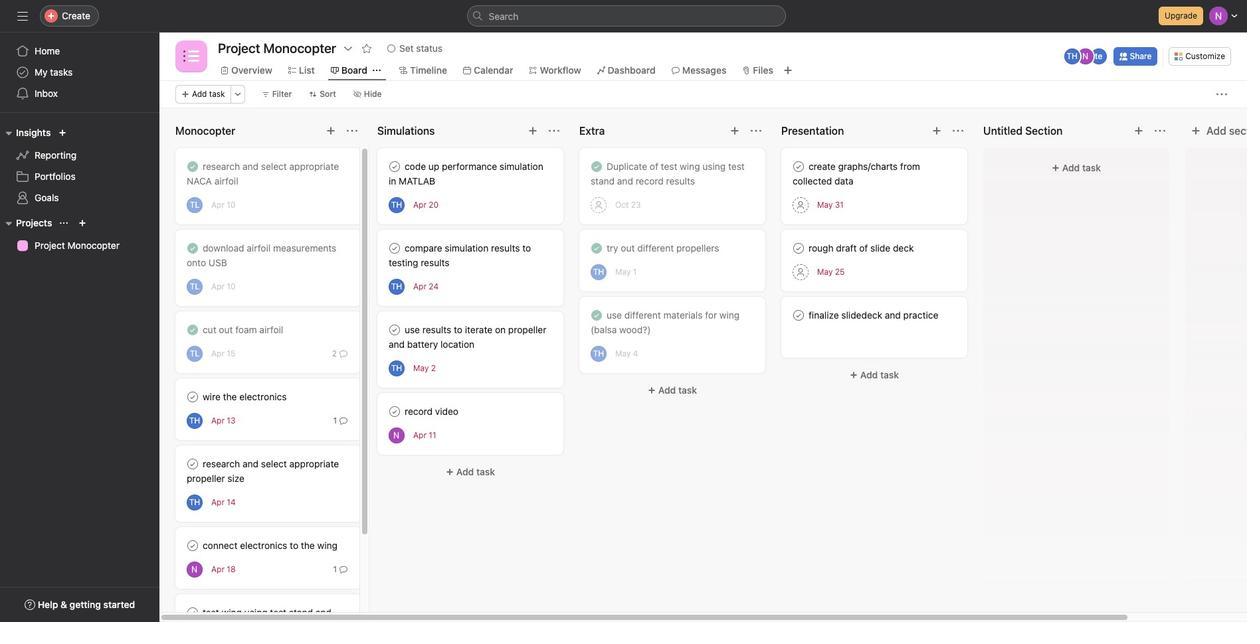Task type: locate. For each thing, give the bounding box(es) containing it.
0 vertical spatial apr 10 button
[[211, 200, 236, 210]]

nl button left apr 11 at left bottom
[[389, 428, 405, 444]]

1 horizontal spatial more section actions image
[[549, 126, 559, 136]]

untitled section
[[983, 125, 1063, 137]]

1 horizontal spatial simulation
[[500, 161, 543, 172]]

simulation right compare
[[445, 243, 489, 254]]

1 vertical spatial 10
[[227, 282, 236, 292]]

wing inside test wing using test stand and record results
[[222, 607, 242, 619]]

apr 10 button down the naca
[[211, 200, 236, 210]]

airfoil right the foam
[[259, 324, 283, 336]]

1 add task image from the left
[[326, 126, 336, 136]]

1 vertical spatial 1
[[333, 416, 337, 426]]

th left may 1
[[593, 267, 604, 277]]

tl down the naca
[[190, 200, 199, 210]]

add task
[[192, 89, 225, 99], [1062, 162, 1101, 173], [860, 369, 899, 381], [658, 385, 697, 396], [456, 466, 495, 478]]

appropriate for research and select appropriate naca airfoil
[[289, 161, 339, 172]]

show options image
[[343, 43, 354, 54]]

monocopter down new project or portfolio icon
[[67, 240, 120, 251]]

2 horizontal spatial record
[[636, 175, 664, 187]]

nl left apr 18 button
[[189, 564, 200, 574]]

th button down testing on the top left
[[389, 279, 405, 295]]

calendar link
[[463, 63, 513, 78]]

3 add task image from the left
[[1134, 126, 1144, 136]]

1 vertical spatial different
[[625, 310, 661, 321]]

2 appropriate from the top
[[289, 458, 339, 470]]

wing inside use different materials for wing (balsa wood?)
[[720, 310, 740, 321]]

may 2 button
[[413, 363, 436, 373]]

practice
[[903, 310, 938, 321]]

completed image for rough draft of slide deck
[[791, 241, 807, 256]]

completed checkbox for test wing using test stand and record results
[[185, 605, 201, 621]]

record down apr 18 button
[[187, 622, 215, 623]]

2 more section actions image from the left
[[549, 126, 559, 136]]

apr left 18
[[211, 565, 225, 575]]

of right duplicate
[[650, 161, 658, 172]]

oct 23 button
[[615, 200, 641, 210]]

1 select from the top
[[261, 161, 287, 172]]

0 vertical spatial 2
[[332, 349, 337, 358]]

2 tl button from the top
[[187, 279, 203, 295]]

0 horizontal spatial use
[[405, 324, 420, 336]]

0 vertical spatial 10
[[227, 200, 236, 210]]

Completed checkbox
[[589, 159, 605, 175], [589, 241, 605, 256], [589, 308, 605, 324], [791, 308, 807, 324], [387, 322, 403, 338], [185, 389, 201, 405], [185, 538, 201, 554], [185, 605, 201, 621]]

1 vertical spatial record
[[405, 406, 433, 417]]

research inside research and select appropriate naca airfoil
[[203, 161, 240, 172]]

may 31 button
[[817, 200, 844, 210]]

1 tl from the top
[[190, 200, 199, 210]]

th button left may 1 button
[[591, 264, 607, 280]]

started
[[103, 599, 135, 611]]

of inside duplicate of test wing using test stand and record results
[[650, 161, 658, 172]]

1 1 button from the top
[[331, 414, 350, 428]]

0 horizontal spatial record
[[187, 622, 215, 623]]

1 vertical spatial apr 10 button
[[211, 282, 236, 292]]

propeller inside research and select appropriate propeller size
[[187, 473, 225, 484]]

0 horizontal spatial simulation
[[445, 243, 489, 254]]

monocopter up the naca
[[175, 125, 235, 137]]

use up (balsa
[[607, 310, 622, 321]]

to
[[522, 243, 531, 254], [454, 324, 462, 336], [290, 540, 298, 552]]

portfolios
[[35, 171, 76, 182]]

simulation right the performance
[[500, 161, 543, 172]]

of left slide
[[859, 243, 868, 254]]

1 vertical spatial airfoil
[[247, 243, 271, 254]]

size
[[227, 473, 244, 484]]

apr down the naca
[[211, 200, 225, 210]]

nl button
[[389, 428, 405, 444], [187, 562, 203, 578]]

using inside duplicate of test wing using test stand and record results
[[703, 161, 726, 172]]

simulation inside compare simulation results to testing results
[[445, 243, 489, 254]]

use for extra
[[607, 310, 622, 321]]

11
[[429, 431, 436, 441]]

propeller inside the use results to iterate on propeller and battery location
[[508, 324, 546, 336]]

apr down usb
[[211, 282, 225, 292]]

may down battery on the bottom left of the page
[[413, 363, 429, 373]]

1 apr 10 from the top
[[211, 200, 236, 210]]

may left the 4
[[615, 349, 631, 359]]

different left propellers
[[637, 243, 674, 254]]

completed image for test wing using test stand and record results
[[185, 605, 201, 621]]

may left 31
[[817, 200, 833, 210]]

2 research from the top
[[203, 458, 240, 470]]

2 horizontal spatial nl
[[1080, 51, 1091, 61]]

research up the naca
[[203, 161, 240, 172]]

monocopter inside projects element
[[67, 240, 120, 251]]

2 add task image from the left
[[932, 126, 942, 136]]

apr 13
[[211, 416, 236, 426]]

1 apr 10 button from the top
[[211, 200, 236, 210]]

hide button
[[347, 85, 388, 104]]

2 horizontal spatial more section actions image
[[1155, 126, 1166, 136]]

rough
[[809, 243, 834, 254]]

0 vertical spatial select
[[261, 161, 287, 172]]

more section actions image left extra
[[549, 126, 559, 136]]

select for size
[[261, 458, 287, 470]]

0 vertical spatial nl button
[[389, 428, 405, 444]]

apr 10 down usb
[[211, 282, 236, 292]]

completed image
[[185, 159, 201, 175], [589, 159, 605, 175], [791, 159, 807, 175], [185, 241, 201, 256], [387, 241, 403, 256], [589, 241, 605, 256], [791, 308, 807, 324], [387, 322, 403, 338], [185, 389, 201, 405], [387, 404, 403, 420], [185, 538, 201, 554]]

1 vertical spatial the
[[301, 540, 315, 552]]

dashboard link
[[597, 63, 656, 78]]

completed checkbox for research and select appropriate propeller size
[[185, 457, 201, 472]]

1 horizontal spatial the
[[301, 540, 315, 552]]

more section actions image for untitled section
[[1155, 126, 1166, 136]]

more section actions image for presentation
[[953, 126, 964, 136]]

10 down usb
[[227, 282, 236, 292]]

tasks
[[50, 66, 73, 78]]

task for 'add task' button below the 11
[[476, 466, 495, 478]]

completed checkbox for wire the electronics
[[185, 389, 201, 405]]

results inside the use results to iterate on propeller and battery location
[[422, 324, 451, 336]]

apr left 20
[[413, 200, 427, 210]]

1 10 from the top
[[227, 200, 236, 210]]

research and select appropriate naca airfoil
[[187, 161, 339, 187]]

th button left apr 13
[[187, 413, 203, 429]]

appropriate inside research and select appropriate propeller size
[[289, 458, 339, 470]]

0 horizontal spatial add task image
[[326, 126, 336, 136]]

0 horizontal spatial more section actions image
[[751, 126, 761, 136]]

1 horizontal spatial nl
[[391, 430, 402, 440]]

may for graphs/charts
[[817, 200, 833, 210]]

tl button down onto
[[187, 279, 203, 295]]

th for code up performance simulation in matlab
[[391, 200, 402, 210]]

1 vertical spatial to
[[454, 324, 462, 336]]

apr 10
[[211, 200, 236, 210], [211, 282, 236, 292]]

propeller up apr 14
[[187, 473, 225, 484]]

select inside research and select appropriate propeller size
[[261, 458, 287, 470]]

th for wire the electronics
[[189, 416, 200, 426]]

wire
[[203, 391, 220, 403]]

record down duplicate
[[636, 175, 664, 187]]

my tasks link
[[8, 62, 152, 83]]

more section actions image
[[751, 126, 761, 136], [953, 126, 964, 136], [1155, 126, 1166, 136]]

1 vertical spatial 1 button
[[331, 563, 350, 576]]

2 vertical spatial tl button
[[187, 346, 203, 362]]

2 vertical spatial airfoil
[[259, 324, 283, 336]]

1 vertical spatial tl button
[[187, 279, 203, 295]]

results inside test wing using test stand and record results
[[217, 622, 246, 623]]

slidedeck
[[841, 310, 882, 321]]

te
[[1095, 51, 1103, 61]]

apr 14 button
[[211, 498, 236, 508]]

th left "may 2"
[[391, 363, 402, 373]]

help
[[38, 599, 58, 611]]

0 horizontal spatial out
[[219, 324, 233, 336]]

set status button
[[381, 39, 449, 58]]

overview
[[231, 64, 272, 76]]

more actions image
[[1217, 89, 1227, 100], [234, 90, 242, 98]]

1 vertical spatial use
[[405, 324, 420, 336]]

th button for research and select appropriate propeller size
[[187, 495, 203, 511]]

use
[[607, 310, 622, 321], [405, 324, 420, 336]]

record inside duplicate of test wing using test stand and record results
[[636, 175, 664, 187]]

0 vertical spatial tl button
[[187, 197, 203, 213]]

0 horizontal spatial nl
[[189, 564, 200, 574]]

th button down in
[[389, 197, 405, 213]]

1 vertical spatial 2
[[431, 363, 436, 373]]

may for results
[[413, 363, 429, 373]]

th
[[1067, 51, 1078, 61], [391, 200, 402, 210], [593, 267, 604, 277], [391, 281, 402, 291], [593, 349, 604, 358], [391, 363, 402, 373], [189, 416, 200, 426], [189, 497, 200, 507]]

1 horizontal spatial propeller
[[508, 324, 546, 336]]

2 more section actions image from the left
[[953, 126, 964, 136]]

1 tl button from the top
[[187, 197, 203, 213]]

may for out
[[615, 267, 631, 277]]

add task image
[[528, 126, 538, 136], [730, 126, 740, 136]]

to for connect electronics to the wing
[[290, 540, 298, 552]]

and inside the use results to iterate on propeller and battery location
[[389, 339, 405, 350]]

use results to iterate on propeller and battery location
[[389, 324, 546, 350]]

hide
[[364, 89, 382, 99]]

th down (balsa
[[593, 349, 604, 358]]

2 1 button from the top
[[331, 563, 350, 576]]

0 horizontal spatial nl button
[[187, 562, 203, 578]]

0 vertical spatial appropriate
[[289, 161, 339, 172]]

add task button down list "icon"
[[175, 85, 231, 104]]

more section actions image left add sect button
[[1155, 126, 1166, 136]]

0 vertical spatial tl
[[190, 200, 199, 210]]

and inside research and select appropriate naca airfoil
[[243, 161, 258, 172]]

select inside research and select appropriate naca airfoil
[[261, 161, 287, 172]]

add task image for presentation
[[932, 126, 942, 136]]

tl
[[190, 200, 199, 210], [190, 281, 199, 291], [190, 349, 199, 358]]

10 for usb
[[227, 282, 236, 292]]

appropriate
[[289, 161, 339, 172], [289, 458, 339, 470]]

2
[[332, 349, 337, 358], [431, 363, 436, 373]]

out right try
[[621, 243, 635, 254]]

1 research from the top
[[203, 161, 240, 172]]

simulation
[[500, 161, 543, 172], [445, 243, 489, 254]]

2 horizontal spatial to
[[522, 243, 531, 254]]

apr left the 11
[[413, 431, 427, 441]]

tl down onto
[[190, 281, 199, 291]]

1 vertical spatial nl
[[391, 430, 402, 440]]

0 vertical spatial 1
[[633, 267, 637, 277]]

1 vertical spatial nl button
[[187, 562, 203, 578]]

airfoil right the naca
[[214, 175, 238, 187]]

different up wood?) in the bottom of the page
[[625, 310, 661, 321]]

1 vertical spatial appropriate
[[289, 458, 339, 470]]

appropriate inside research and select appropriate naca airfoil
[[289, 161, 339, 172]]

0 horizontal spatial to
[[290, 540, 298, 552]]

results
[[666, 175, 695, 187], [491, 243, 520, 254], [421, 257, 450, 268], [422, 324, 451, 336], [217, 622, 246, 623]]

apr 10 for naca
[[211, 200, 236, 210]]

0 vertical spatial record
[[636, 175, 664, 187]]

wood?)
[[619, 324, 651, 336]]

battery
[[407, 339, 438, 350]]

simulation inside code up performance simulation in matlab
[[500, 161, 543, 172]]

1 button for connect electronics to the wing
[[331, 563, 350, 576]]

0 horizontal spatial more section actions image
[[347, 126, 357, 136]]

2 add task image from the left
[[730, 126, 740, 136]]

apr for compare simulation results to testing results
[[413, 282, 427, 292]]

1 vertical spatial research
[[203, 458, 240, 470]]

foam
[[235, 324, 257, 336]]

may 25 button
[[817, 267, 845, 277]]

0 horizontal spatial propeller
[[187, 473, 225, 484]]

th button for try out different propellers
[[591, 264, 607, 280]]

th button left apr 14
[[187, 495, 203, 511]]

1 horizontal spatial stand
[[591, 175, 615, 187]]

th for use results to iterate on propeller and battery location
[[391, 363, 402, 373]]

th down in
[[391, 200, 402, 210]]

tab actions image
[[373, 66, 381, 74]]

messages link
[[672, 63, 727, 78]]

completed checkbox for connect electronics to the wing
[[185, 538, 201, 554]]

1 vertical spatial tl
[[190, 281, 199, 291]]

apr 11
[[413, 431, 436, 441]]

0 vertical spatial of
[[650, 161, 658, 172]]

2 horizontal spatial add task image
[[1134, 126, 1144, 136]]

add task image for extra
[[730, 126, 740, 136]]

completed image for duplicate of test wing using test stand and record results
[[589, 159, 605, 175]]

1 horizontal spatial nl button
[[389, 428, 405, 444]]

apr left "24"
[[413, 282, 427, 292]]

nl button for connect electronics to the wing
[[187, 562, 203, 578]]

apr for record video
[[413, 431, 427, 441]]

0 vertical spatial out
[[621, 243, 635, 254]]

1 horizontal spatial to
[[454, 324, 462, 336]]

1 more section actions image from the left
[[347, 126, 357, 136]]

2 vertical spatial 1
[[333, 564, 337, 574]]

1 appropriate from the top
[[289, 161, 339, 172]]

apr 10 button down usb
[[211, 282, 236, 292]]

1 horizontal spatial using
[[703, 161, 726, 172]]

task for 'add task' button below untitled section
[[1082, 162, 1101, 173]]

1 horizontal spatial add task image
[[932, 126, 942, 136]]

apr left '14'
[[211, 498, 225, 508]]

apr 15
[[211, 349, 235, 359]]

1 vertical spatial using
[[244, 607, 268, 619]]

2 apr 10 from the top
[[211, 282, 236, 292]]

more section actions image
[[347, 126, 357, 136], [549, 126, 559, 136]]

out right cut
[[219, 324, 233, 336]]

1 horizontal spatial out
[[621, 243, 635, 254]]

0 horizontal spatial add task image
[[528, 126, 538, 136]]

2 vertical spatial nl
[[189, 564, 200, 574]]

0 horizontal spatial 2
[[332, 349, 337, 358]]

10 for naca
[[227, 200, 236, 210]]

0 vertical spatial the
[[223, 391, 237, 403]]

add task button down finalize slidedeck and practice on the right of the page
[[781, 363, 967, 387]]

3 more section actions image from the left
[[1155, 126, 1166, 136]]

propeller right on
[[508, 324, 546, 336]]

nl button left apr 18 button
[[187, 562, 203, 578]]

global element
[[0, 33, 159, 112]]

2 10 from the top
[[227, 282, 236, 292]]

add task image
[[326, 126, 336, 136], [932, 126, 942, 136], [1134, 126, 1144, 136]]

2 apr 10 button from the top
[[211, 282, 236, 292]]

tl button down the naca
[[187, 197, 203, 213]]

th down testing on the top left
[[391, 281, 402, 291]]

electronics right connect
[[240, 540, 287, 552]]

completed checkbox for research and select appropriate naca airfoil
[[185, 159, 201, 175]]

duplicate of test wing using test stand and record results
[[591, 161, 745, 187]]

airfoil
[[214, 175, 238, 187], [247, 243, 271, 254], [259, 324, 283, 336]]

apr 20
[[413, 200, 439, 210]]

1 horizontal spatial of
[[859, 243, 868, 254]]

may 4 button
[[615, 349, 638, 359]]

tl for naca
[[190, 200, 199, 210]]

propeller
[[508, 324, 546, 336], [187, 473, 225, 484]]

th left te
[[1067, 51, 1078, 61]]

help & getting started
[[38, 599, 135, 611]]

0 vertical spatial apr 10
[[211, 200, 236, 210]]

nl left te
[[1080, 51, 1091, 61]]

may 25
[[817, 267, 845, 277]]

13
[[227, 416, 236, 426]]

more section actions image left presentation
[[751, 126, 761, 136]]

monocopter
[[175, 125, 235, 137], [67, 240, 120, 251]]

more actions image down overview link at the top
[[234, 90, 242, 98]]

apr for research and select appropriate naca airfoil
[[211, 200, 225, 210]]

add
[[192, 89, 207, 99], [1207, 125, 1227, 137], [1062, 162, 1080, 173], [860, 369, 878, 381], [658, 385, 676, 396], [456, 466, 474, 478]]

may
[[817, 200, 833, 210], [615, 267, 631, 277], [817, 267, 833, 277], [615, 349, 631, 359], [413, 363, 429, 373]]

task
[[209, 89, 225, 99], [1082, 162, 1101, 173], [880, 369, 899, 381], [678, 385, 697, 396], [476, 466, 495, 478]]

may down try
[[615, 267, 631, 277]]

nl left apr 11 button
[[391, 430, 402, 440]]

apr 10 down the naca
[[211, 200, 236, 210]]

use for simulations
[[405, 324, 420, 336]]

th button for use different materials for wing (balsa wood?)
[[591, 346, 607, 362]]

1 horizontal spatial more section actions image
[[953, 126, 964, 136]]

apr
[[211, 200, 225, 210], [413, 200, 427, 210], [211, 282, 225, 292], [413, 282, 427, 292], [211, 349, 225, 359], [211, 416, 225, 426], [413, 431, 427, 441], [211, 498, 225, 508], [211, 565, 225, 575]]

10
[[227, 200, 236, 210], [227, 282, 236, 292]]

apr 13 button
[[211, 416, 236, 426]]

th button left "may 2"
[[389, 360, 405, 376]]

airfoil inside download airfoil measurements onto usb
[[247, 243, 271, 254]]

may for different
[[615, 349, 631, 359]]

0 horizontal spatial of
[[650, 161, 658, 172]]

may left 25
[[817, 267, 833, 277]]

more actions image up "add sect"
[[1217, 89, 1227, 100]]

1 for connect electronics to the wing
[[333, 564, 337, 574]]

1 vertical spatial simulation
[[445, 243, 489, 254]]

Completed checkbox
[[185, 159, 201, 175], [387, 159, 403, 175], [791, 159, 807, 175], [185, 241, 201, 256], [387, 241, 403, 256], [791, 241, 807, 256], [185, 322, 201, 338], [387, 404, 403, 420], [185, 457, 201, 472]]

0 vertical spatial different
[[637, 243, 674, 254]]

20
[[429, 200, 439, 210]]

more section actions image down hide popup button
[[347, 126, 357, 136]]

1 button for wire the electronics
[[331, 414, 350, 428]]

2 tl from the top
[[190, 281, 199, 291]]

th left apr 13
[[189, 416, 200, 426]]

0 vertical spatial nl
[[1080, 51, 1091, 61]]

record
[[636, 175, 664, 187], [405, 406, 433, 417], [187, 622, 215, 623]]

2 vertical spatial to
[[290, 540, 298, 552]]

use inside use different materials for wing (balsa wood?)
[[607, 310, 622, 321]]

and inside research and select appropriate propeller size
[[243, 458, 258, 470]]

th left apr 14
[[189, 497, 200, 507]]

list image
[[183, 49, 199, 64]]

use up battery on the bottom left of the page
[[405, 324, 420, 336]]

apr left 15
[[211, 349, 225, 359]]

1 vertical spatial of
[[859, 243, 868, 254]]

0 vertical spatial use
[[607, 310, 622, 321]]

0 vertical spatial using
[[703, 161, 726, 172]]

tl button down cut
[[187, 346, 203, 362]]

1 horizontal spatial 2
[[431, 363, 436, 373]]

1 vertical spatial monocopter
[[67, 240, 120, 251]]

1 vertical spatial electronics
[[240, 540, 287, 552]]

1 vertical spatial apr 10
[[211, 282, 236, 292]]

share button
[[1113, 47, 1158, 66]]

record up apr 11 at left bottom
[[405, 406, 433, 417]]

record video
[[405, 406, 459, 417]]

0 vertical spatial stand
[[591, 175, 615, 187]]

airfoil right download
[[247, 243, 271, 254]]

2 vertical spatial record
[[187, 622, 215, 623]]

0 vertical spatial research
[[203, 161, 240, 172]]

research for size
[[203, 458, 240, 470]]

0 horizontal spatial stand
[[289, 607, 313, 619]]

use inside the use results to iterate on propeller and battery location
[[405, 324, 420, 336]]

more section actions image left untitled section
[[953, 126, 964, 136]]

completed image for connect electronics to the wing
[[185, 538, 201, 554]]

research inside research and select appropriate propeller size
[[203, 458, 240, 470]]

testing
[[389, 257, 418, 268]]

may for draft
[[817, 267, 833, 277]]

1 more section actions image from the left
[[751, 126, 761, 136]]

1 horizontal spatial use
[[607, 310, 622, 321]]

tl left apr 15
[[190, 349, 199, 358]]

share
[[1130, 51, 1152, 61]]

to inside compare simulation results to testing results
[[522, 243, 531, 254]]

more section actions image for simulations
[[549, 126, 559, 136]]

24
[[429, 282, 439, 292]]

th button
[[389, 197, 405, 213], [591, 264, 607, 280], [389, 279, 405, 295], [591, 346, 607, 362], [389, 360, 405, 376], [187, 413, 203, 429], [187, 495, 203, 511]]

use different materials for wing (balsa wood?)
[[591, 310, 740, 336]]

0 vertical spatial simulation
[[500, 161, 543, 172]]

usb
[[209, 257, 227, 268]]

apr left 13 at the bottom
[[211, 416, 225, 426]]

0 vertical spatial to
[[522, 243, 531, 254]]

th button down (balsa
[[591, 346, 607, 362]]

10 up download
[[227, 200, 236, 210]]

0 horizontal spatial using
[[244, 607, 268, 619]]

completed checkbox for finalize slidedeck and practice
[[791, 308, 807, 324]]

2 select from the top
[[261, 458, 287, 470]]

research up size
[[203, 458, 240, 470]]

duplicate
[[607, 161, 647, 172]]

1 horizontal spatial add task image
[[730, 126, 740, 136]]

0 vertical spatial 1 button
[[331, 414, 350, 428]]

2 vertical spatial tl
[[190, 349, 199, 358]]

completed image
[[387, 159, 403, 175], [791, 241, 807, 256], [589, 308, 605, 324], [185, 322, 201, 338], [185, 457, 201, 472], [185, 605, 201, 621]]

out for try
[[621, 243, 635, 254]]

electronics right wire
[[239, 391, 287, 403]]

research and select appropriate propeller size
[[187, 458, 339, 484]]

1 vertical spatial propeller
[[187, 473, 225, 484]]

0 vertical spatial airfoil
[[214, 175, 238, 187]]

1 vertical spatial out
[[219, 324, 233, 336]]

th button for code up performance simulation in matlab
[[389, 197, 405, 213]]

to inside the use results to iterate on propeller and battery location
[[454, 324, 462, 336]]

1 add task image from the left
[[528, 126, 538, 136]]

rough draft of slide deck
[[809, 243, 914, 254]]

0 vertical spatial electronics
[[239, 391, 287, 403]]

1 vertical spatial stand
[[289, 607, 313, 619]]

stand
[[591, 175, 615, 187], [289, 607, 313, 619]]

1 for wire the electronics
[[333, 416, 337, 426]]

list link
[[288, 63, 315, 78]]



Task type: describe. For each thing, give the bounding box(es) containing it.
23
[[631, 200, 641, 210]]

measurements
[[273, 243, 336, 254]]

th for research and select appropriate propeller size
[[189, 497, 200, 507]]

completed checkbox for try out different propellers
[[589, 241, 605, 256]]

timeline link
[[399, 63, 447, 78]]

completed checkbox for rough draft of slide deck
[[791, 241, 807, 256]]

completed checkbox for create graphs/charts from collected data
[[791, 159, 807, 175]]

completed checkbox for compare simulation results to testing results
[[387, 241, 403, 256]]

apr 10 button for naca
[[211, 200, 236, 210]]

3 tl from the top
[[190, 349, 199, 358]]

portfolios link
[[8, 166, 152, 187]]

reporting link
[[8, 145, 152, 166]]

draft
[[836, 243, 857, 254]]

25
[[835, 267, 845, 277]]

apr for connect electronics to the wing
[[211, 565, 225, 575]]

upgrade
[[1165, 11, 1197, 21]]

collected
[[793, 175, 832, 187]]

and inside duplicate of test wing using test stand and record results
[[617, 175, 633, 187]]

workflow
[[540, 64, 581, 76]]

add task button down the 4
[[579, 379, 765, 403]]

0 horizontal spatial more actions image
[[234, 90, 242, 98]]

dashboard
[[608, 64, 656, 76]]

apr for research and select appropriate propeller size
[[211, 498, 225, 508]]

up
[[429, 161, 439, 172]]

goals link
[[8, 187, 152, 209]]

try out different propellers
[[607, 243, 719, 254]]

appropriate for research and select appropriate propeller size
[[289, 458, 339, 470]]

task for 'add task' button underneath list "icon"
[[209, 89, 225, 99]]

completed checkbox for duplicate of test wing using test stand and record results
[[589, 159, 605, 175]]

new image
[[59, 129, 67, 137]]

extra
[[579, 125, 605, 137]]

apr for wire the electronics
[[211, 416, 225, 426]]

sect
[[1229, 125, 1247, 137]]

presentation
[[781, 125, 844, 137]]

completed image for download airfoil measurements onto usb
[[185, 241, 201, 256]]

cut out foam airfoil
[[203, 324, 283, 336]]

stand inside duplicate of test wing using test stand and record results
[[591, 175, 615, 187]]

project monocopter link
[[8, 235, 152, 256]]

completed checkbox for record video
[[387, 404, 403, 420]]

apr for code up performance simulation in matlab
[[413, 200, 427, 210]]

board
[[341, 64, 367, 76]]

goals
[[35, 192, 59, 203]]

propellers
[[676, 243, 719, 254]]

1 horizontal spatial more actions image
[[1217, 89, 1227, 100]]

1 horizontal spatial monocopter
[[175, 125, 235, 137]]

research for airfoil
[[203, 161, 240, 172]]

projects
[[16, 217, 52, 229]]

add task image for monocopter
[[326, 126, 336, 136]]

th for compare simulation results to testing results
[[391, 281, 402, 291]]

different inside use different materials for wing (balsa wood?)
[[625, 310, 661, 321]]

31
[[835, 200, 844, 210]]

onto
[[187, 257, 206, 268]]

th for try out different propellers
[[593, 267, 604, 277]]

more section actions image for monocopter
[[347, 126, 357, 136]]

for
[[705, 310, 717, 321]]

Search tasks, projects, and more text field
[[467, 5, 786, 27]]

results inside duplicate of test wing using test stand and record results
[[666, 175, 695, 187]]

new project or portfolio image
[[79, 219, 87, 227]]

finalize
[[809, 310, 839, 321]]

on
[[495, 324, 506, 336]]

apr 10 button for usb
[[211, 282, 236, 292]]

completed checkbox for use results to iterate on propeller and battery location
[[387, 322, 403, 338]]

tl button for usb
[[187, 279, 203, 295]]

simulations
[[377, 125, 435, 137]]

completed image for create graphs/charts from collected data
[[791, 159, 807, 175]]

completed image for cut out foam airfoil
[[185, 322, 201, 338]]

completed image for finalize slidedeck and practice
[[791, 308, 807, 324]]

video
[[435, 406, 459, 417]]

and inside test wing using test stand and record results
[[315, 607, 331, 619]]

1 horizontal spatial record
[[405, 406, 433, 417]]

completed image for try out different propellers
[[589, 241, 605, 256]]

location
[[441, 339, 475, 350]]

more section actions image for extra
[[751, 126, 761, 136]]

apr for cut out foam airfoil
[[211, 349, 225, 359]]

completed image for use different materials for wing (balsa wood?)
[[589, 308, 605, 324]]

reporting
[[35, 150, 76, 161]]

apr for download airfoil measurements onto usb
[[211, 282, 225, 292]]

using inside test wing using test stand and record results
[[244, 607, 268, 619]]

code up performance simulation in matlab
[[389, 161, 543, 187]]

add task image for simulations
[[528, 126, 538, 136]]

th button for wire the electronics
[[187, 413, 203, 429]]

apr 24 button
[[413, 282, 439, 292]]

home link
[[8, 41, 152, 62]]

nl button for record video
[[389, 428, 405, 444]]

customize
[[1186, 51, 1225, 61]]

completed image for research and select appropriate propeller size
[[185, 457, 201, 472]]

oct 23
[[615, 200, 641, 210]]

projects element
[[0, 211, 159, 259]]

data
[[835, 175, 854, 187]]

add sect
[[1207, 125, 1247, 137]]

add task image for untitled section
[[1134, 126, 1144, 136]]

out for cut
[[219, 324, 233, 336]]

select for airfoil
[[261, 161, 287, 172]]

project monocopter
[[218, 41, 336, 56]]

may 2
[[413, 363, 436, 373]]

files link
[[742, 63, 773, 78]]

th for use different materials for wing (balsa wood?)
[[593, 349, 604, 358]]

nl for connect electronics to the wing
[[189, 564, 200, 574]]

iterate
[[465, 324, 493, 336]]

completed checkbox for use different materials for wing (balsa wood?)
[[589, 308, 605, 324]]

list
[[299, 64, 315, 76]]

apr 11 button
[[413, 431, 436, 441]]

apr 14
[[211, 498, 236, 508]]

completed image for code up performance simulation in matlab
[[387, 159, 403, 175]]

apr 10 for usb
[[211, 282, 236, 292]]

add tab image
[[783, 65, 793, 76]]

completed image for research and select appropriate naca airfoil
[[185, 159, 201, 175]]

airfoil inside research and select appropriate naca airfoil
[[214, 175, 238, 187]]

deck
[[893, 243, 914, 254]]

create
[[809, 161, 836, 172]]

completed image for use results to iterate on propeller and battery location
[[387, 322, 403, 338]]

timeline
[[410, 64, 447, 76]]

compare simulation results to testing results
[[389, 243, 531, 268]]

wing inside duplicate of test wing using test stand and record results
[[680, 161, 700, 172]]

task for 'add task' button below finalize slidedeck and practice on the right of the page
[[880, 369, 899, 381]]

tl for usb
[[190, 281, 199, 291]]

&
[[60, 599, 67, 611]]

14
[[227, 498, 236, 508]]

may 31
[[817, 200, 844, 210]]

matlab
[[399, 175, 435, 187]]

board link
[[331, 63, 367, 78]]

help & getting started button
[[16, 593, 144, 617]]

3 tl button from the top
[[187, 346, 203, 362]]

show options, current sort, top image
[[60, 219, 68, 227]]

completed image for wire the electronics
[[185, 389, 201, 405]]

stand inside test wing using test stand and record results
[[289, 607, 313, 619]]

add task button down the 11
[[377, 460, 563, 484]]

sort
[[320, 89, 336, 99]]

workflow link
[[529, 63, 581, 78]]

customize button
[[1169, 47, 1231, 66]]

to for use results to iterate on propeller and battery location
[[454, 324, 462, 336]]

add to starred image
[[362, 43, 372, 54]]

insights element
[[0, 121, 159, 211]]

2 inside button
[[332, 349, 337, 358]]

set status
[[399, 43, 443, 54]]

completed image for record video
[[387, 404, 403, 420]]

create button
[[40, 5, 99, 27]]

may 1
[[615, 267, 637, 277]]

connect
[[203, 540, 238, 552]]

insights
[[16, 127, 51, 138]]

record inside test wing using test stand and record results
[[187, 622, 215, 623]]

insights button
[[0, 125, 51, 141]]

nl for record video
[[391, 430, 402, 440]]

add inside button
[[1207, 125, 1227, 137]]

th button for use results to iterate on propeller and battery location
[[389, 360, 405, 376]]

naca
[[187, 175, 212, 187]]

add sect button
[[1185, 119, 1247, 143]]

0 horizontal spatial the
[[223, 391, 237, 403]]

home
[[35, 45, 60, 56]]

files
[[753, 64, 773, 76]]

graphs/charts
[[838, 161, 898, 172]]

completed checkbox for code up performance simulation in matlab
[[387, 159, 403, 175]]

try
[[607, 243, 618, 254]]

completed checkbox for cut out foam airfoil
[[185, 322, 201, 338]]

inbox
[[35, 88, 58, 99]]

hide sidebar image
[[17, 11, 28, 21]]

apr 20 button
[[413, 200, 439, 210]]

my tasks
[[35, 66, 73, 78]]

task for 'add task' button below the 4
[[678, 385, 697, 396]]

calendar
[[474, 64, 513, 76]]

add task button down untitled section
[[991, 156, 1162, 180]]

create graphs/charts from collected data
[[793, 161, 920, 187]]

completed checkbox for download airfoil measurements onto usb
[[185, 241, 201, 256]]

slide
[[870, 243, 891, 254]]

from
[[900, 161, 920, 172]]

messages
[[682, 64, 727, 76]]

tl button for naca
[[187, 197, 203, 213]]

th button for compare simulation results to testing results
[[389, 279, 405, 295]]

18
[[227, 565, 236, 575]]

in
[[389, 175, 396, 187]]

download
[[203, 243, 244, 254]]

cut
[[203, 324, 216, 336]]

completed image for compare simulation results to testing results
[[387, 241, 403, 256]]



Task type: vqa. For each thing, say whether or not it's contained in the screenshot.


